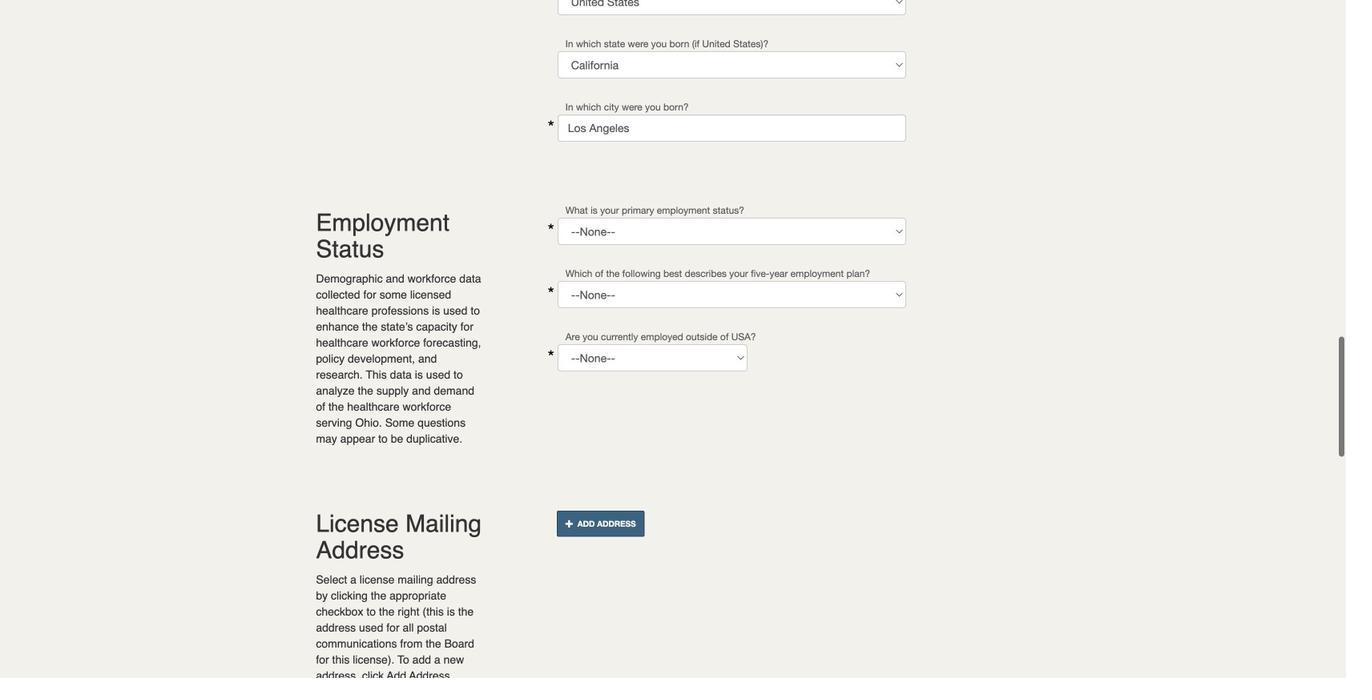 Task type: vqa. For each thing, say whether or not it's contained in the screenshot.
Text Box
yes



Task type: describe. For each thing, give the bounding box(es) containing it.
plus image
[[566, 520, 578, 528]]



Task type: locate. For each thing, give the bounding box(es) containing it.
None text field
[[558, 115, 907, 142]]



